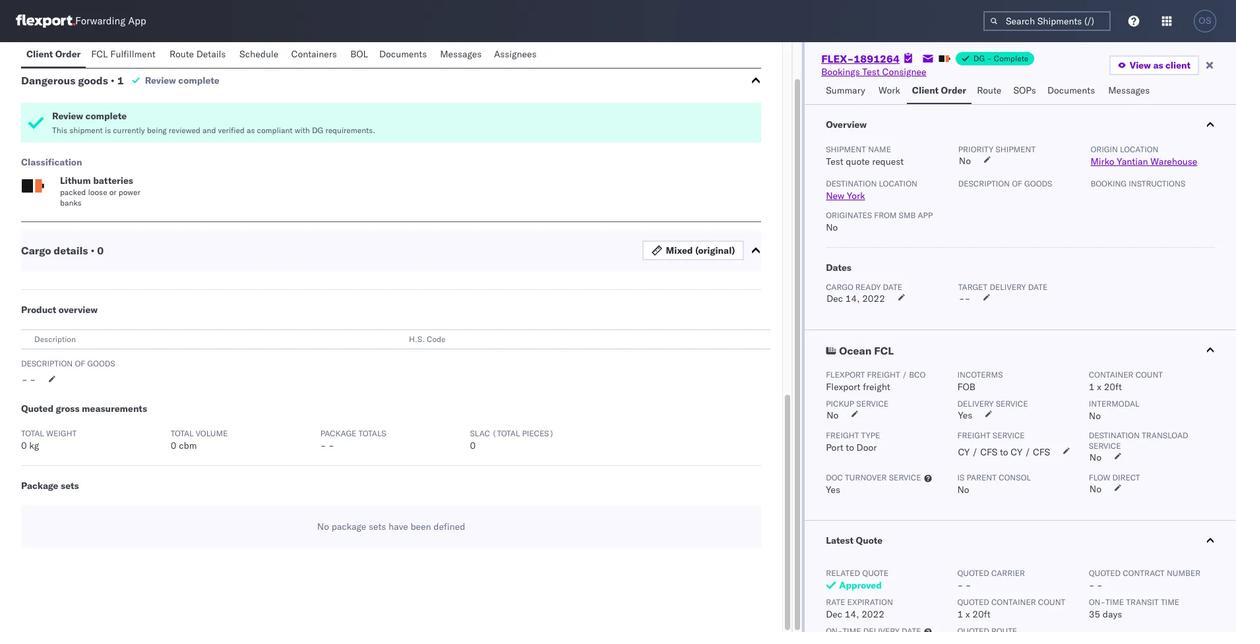 Task type: vqa. For each thing, say whether or not it's contained in the screenshot.


Task type: describe. For each thing, give the bounding box(es) containing it.
0 vertical spatial app
[[128, 15, 146, 27]]

view as client
[[1130, 59, 1191, 71]]

0 horizontal spatial messages button
[[435, 42, 489, 68]]

mixed (original) button
[[642, 241, 744, 261]]

1 horizontal spatial description of goods
[[958, 179, 1053, 189]]

complete
[[994, 53, 1029, 63]]

direct
[[1113, 473, 1140, 483]]

currently
[[113, 125, 145, 135]]

0 vertical spatial yes
[[958, 410, 973, 422]]

cargo for cargo details • 0
[[21, 244, 51, 257]]

no inside intermodal no
[[1089, 410, 1101, 422]]

count inside the quoted container count 1 x 20ft
[[1038, 598, 1066, 608]]

quoted container count 1 x 20ft
[[958, 598, 1066, 621]]

on-
[[1089, 598, 1106, 608]]

flexport. image
[[16, 15, 75, 28]]

review for review complete
[[145, 75, 176, 86]]

details
[[196, 48, 226, 60]]

1 cy from the left
[[958, 447, 970, 458]]

• for details
[[91, 244, 95, 257]]

been
[[411, 521, 431, 533]]

and
[[203, 125, 216, 135]]

product overview
[[21, 304, 98, 316]]

0 vertical spatial 2022
[[862, 293, 885, 305]]

1 vertical spatial messages button
[[1103, 79, 1157, 104]]

transit
[[1126, 598, 1159, 608]]

origin
[[1091, 144, 1118, 154]]

latest quote button
[[805, 521, 1236, 561]]

on-time transit time 35 days
[[1089, 598, 1180, 621]]

containers button
[[286, 42, 345, 68]]

1 for quoted container count 1 x 20ft
[[958, 609, 963, 621]]

expiration
[[847, 598, 893, 608]]

2 cy from the left
[[1011, 447, 1023, 458]]

dates
[[826, 262, 852, 274]]

flow
[[1089, 473, 1111, 483]]

slac
[[470, 429, 490, 439]]

overview button
[[805, 105, 1236, 144]]

target
[[958, 282, 988, 292]]

h.s. code
[[409, 334, 446, 344]]

location for yantian
[[1120, 144, 1159, 154]]

originates from smb app no
[[826, 210, 933, 234]]

0 vertical spatial dec
[[827, 293, 843, 305]]

flex-1891264 link
[[821, 52, 900, 65]]

0 vertical spatial freight
[[867, 370, 900, 380]]

package for package sets
[[21, 480, 58, 492]]

loose
[[88, 187, 107, 197]]

view as client button
[[1109, 55, 1199, 75]]

measurements
[[82, 403, 147, 415]]

0 vertical spatial of
[[1012, 179, 1023, 189]]

cargo ready date
[[826, 282, 903, 292]]

review complete
[[145, 75, 219, 86]]

/ inside "flexport freight / bco flexport freight"
[[902, 370, 907, 380]]

this
[[52, 125, 67, 135]]

priority shipment
[[958, 144, 1036, 154]]

quoted for gross
[[21, 403, 54, 415]]

quoted for carrier
[[958, 569, 989, 579]]

work button
[[873, 79, 907, 104]]

weight
[[46, 429, 77, 439]]

flex-
[[821, 52, 854, 65]]

0 vertical spatial goods
[[78, 74, 108, 87]]

messages for the messages button to the bottom
[[1108, 84, 1150, 96]]

ocean fcl
[[839, 344, 894, 358]]

2 vertical spatial goods
[[87, 359, 115, 369]]

route for route details
[[169, 48, 194, 60]]

fcl fulfillment button
[[86, 42, 164, 68]]

to for cy
[[1000, 447, 1008, 458]]

2 time from the left
[[1161, 598, 1180, 608]]

1 vertical spatial quote
[[862, 569, 889, 579]]

freight type port to door
[[826, 431, 880, 454]]

classification
[[21, 156, 82, 168]]

name
[[868, 144, 891, 154]]

consol
[[999, 473, 1031, 483]]

client order for right "client order" button
[[912, 84, 967, 96]]

2022 inside quoted contract number - - rate expiration dec 14, 2022
[[862, 609, 885, 621]]

summary button
[[821, 79, 873, 104]]

no left package
[[317, 521, 329, 533]]

0 horizontal spatial client
[[26, 48, 53, 60]]

smb
[[899, 210, 916, 220]]

14, inside quoted contract number - - rate expiration dec 14, 2022
[[845, 609, 859, 621]]

warehouse
[[1151, 156, 1198, 168]]

no down priority
[[959, 155, 971, 167]]

new york link
[[826, 190, 865, 202]]

1 vertical spatial goods
[[1025, 179, 1053, 189]]

quoted carrier - -
[[958, 569, 1025, 592]]

slac (total pieces) 0
[[470, 429, 554, 452]]

0 right details
[[97, 244, 104, 257]]

package sets
[[21, 480, 79, 492]]

complete for review complete this shipment is currently being reviewed and verified as compliant with dg requirements.
[[86, 110, 127, 122]]

complete for review complete
[[178, 75, 219, 86]]

booking instructions
[[1091, 179, 1186, 189]]

quote inside shipment name test quote request
[[846, 156, 870, 168]]

is
[[958, 473, 965, 483]]

bco
[[909, 370, 926, 380]]

from
[[874, 210, 897, 220]]

0 vertical spatial sets
[[61, 480, 79, 492]]

0 left kg
[[21, 440, 27, 452]]

reviewed
[[169, 125, 200, 135]]

0 left cbm
[[171, 440, 176, 452]]

sops
[[1014, 84, 1036, 96]]

cargo details • 0
[[21, 244, 104, 257]]

kg
[[29, 440, 39, 452]]

compliant
[[257, 125, 293, 135]]

1 horizontal spatial sets
[[369, 521, 386, 533]]

cy / cfs to cy / cfs
[[958, 447, 1050, 458]]

1 horizontal spatial client
[[912, 84, 939, 96]]

quoted for contract
[[1089, 569, 1121, 579]]

package
[[332, 521, 366, 533]]

total for cbm
[[171, 429, 194, 439]]

route for route
[[977, 84, 1002, 96]]

order for right "client order" button
[[941, 84, 967, 96]]

banks
[[60, 198, 82, 208]]

service right turnover
[[889, 473, 921, 483]]

have
[[389, 521, 408, 533]]

0 vertical spatial documents button
[[374, 42, 435, 68]]

forwarding app
[[75, 15, 146, 27]]

package for package totals - -
[[320, 429, 357, 439]]

quote
[[856, 535, 883, 547]]

contract
[[1123, 569, 1165, 579]]

location for york
[[879, 179, 918, 189]]

Search Shipments (/) text field
[[984, 11, 1111, 31]]

pieces)
[[522, 429, 554, 439]]

destination for service
[[1089, 431, 1140, 441]]

latest quote
[[826, 535, 883, 547]]

x inside the quoted container count 1 x 20ft
[[966, 609, 970, 621]]

power
[[119, 187, 140, 197]]

flexport freight / bco flexport freight
[[826, 370, 926, 393]]

details
[[54, 244, 88, 257]]

total weight
[[21, 429, 77, 439]]

related quote
[[826, 569, 889, 579]]

containers
[[291, 48, 337, 60]]

date for --
[[1028, 282, 1048, 292]]

fulfillment
[[110, 48, 155, 60]]

parent
[[967, 473, 997, 483]]

0 horizontal spatial yes
[[826, 484, 840, 496]]

1 for dangerous goods • 1
[[117, 74, 124, 87]]

1 horizontal spatial documents
[[1048, 84, 1095, 96]]

ocean fcl button
[[805, 331, 1236, 370]]

1 vertical spatial freight
[[863, 381, 890, 393]]

2 cfs from the left
[[1033, 447, 1050, 458]]

intermodal
[[1089, 399, 1140, 409]]

bookings test consignee link
[[821, 65, 927, 79]]

freight service
[[958, 431, 1025, 441]]

2 vertical spatial description
[[21, 359, 73, 369]]

0 vertical spatial client order button
[[21, 42, 86, 68]]

overview
[[59, 304, 98, 316]]

os button
[[1190, 6, 1220, 36]]

cbm
[[179, 440, 197, 452]]

0 horizontal spatial of
[[75, 359, 85, 369]]

app inside the originates from smb app no
[[918, 210, 933, 220]]

doc turnover service
[[826, 473, 921, 483]]

20ft inside container count 1 x 20ft
[[1104, 381, 1122, 393]]

test inside "bookings test consignee" 'link'
[[862, 66, 880, 78]]

0 vertical spatial description
[[958, 179, 1010, 189]]



Task type: locate. For each thing, give the bounding box(es) containing it.
0 horizontal spatial •
[[91, 244, 95, 257]]

client order up dangerous
[[26, 48, 81, 60]]

1 vertical spatial dec
[[826, 609, 843, 621]]

1 horizontal spatial client order
[[912, 84, 967, 96]]

time up days
[[1106, 598, 1124, 608]]

0 horizontal spatial total
[[21, 429, 44, 439]]

date for dec 14, 2022
[[883, 282, 903, 292]]

1 horizontal spatial messages button
[[1103, 79, 1157, 104]]

total up cbm
[[171, 429, 194, 439]]

bol
[[350, 48, 368, 60]]

/ down freight service at the right bottom
[[972, 447, 978, 458]]

route inside button
[[977, 84, 1002, 96]]

• down "fcl fulfillment" button
[[111, 74, 115, 87]]

0 horizontal spatial messages
[[440, 48, 482, 60]]

target delivery date
[[958, 282, 1048, 292]]

0 inside the slac (total pieces) 0
[[470, 440, 476, 452]]

freight down the delivery
[[958, 431, 991, 441]]

1 vertical spatial documents button
[[1042, 79, 1103, 104]]

fcl right ocean
[[874, 344, 894, 358]]

1 vertical spatial as
[[247, 125, 255, 135]]

mirko yantian warehouse link
[[1091, 156, 1198, 168]]

fcl down forwarding
[[91, 48, 108, 60]]

service inside destination transload service
[[1089, 441, 1121, 451]]

1 vertical spatial package
[[21, 480, 58, 492]]

messages
[[440, 48, 482, 60], [1108, 84, 1150, 96]]

0 horizontal spatial client order
[[26, 48, 81, 60]]

1 time from the left
[[1106, 598, 1124, 608]]

documents
[[379, 48, 427, 60], [1048, 84, 1095, 96]]

dec down the rate
[[826, 609, 843, 621]]

1 date from the left
[[883, 282, 903, 292]]

1 vertical spatial messages
[[1108, 84, 1150, 96]]

0 vertical spatial messages
[[440, 48, 482, 60]]

client order for topmost "client order" button
[[26, 48, 81, 60]]

no inside the is parent consol no
[[958, 484, 970, 496]]

cy down service
[[1011, 447, 1023, 458]]

shipment right priority
[[996, 144, 1036, 154]]

1 vertical spatial 14,
[[845, 609, 859, 621]]

0 horizontal spatial client order button
[[21, 42, 86, 68]]

instructions
[[1129, 179, 1186, 189]]

destination inside destination location new york
[[826, 179, 877, 189]]

0 horizontal spatial complete
[[86, 110, 127, 122]]

0 vertical spatial 14,
[[846, 293, 860, 305]]

description
[[958, 179, 1010, 189], [34, 334, 76, 344], [21, 359, 73, 369]]

0 vertical spatial dg
[[974, 53, 985, 63]]

service down "flexport freight / bco flexport freight"
[[856, 399, 889, 409]]

type
[[861, 431, 880, 441]]

app right smb at the right of page
[[918, 210, 933, 220]]

to down service
[[1000, 447, 1008, 458]]

0 vertical spatial as
[[1153, 59, 1163, 71]]

1 horizontal spatial total
[[171, 429, 194, 439]]

freight inside freight type port to door
[[826, 431, 859, 441]]

product
[[21, 304, 56, 316]]

route up review complete
[[169, 48, 194, 60]]

cargo left details
[[21, 244, 51, 257]]

sets left have
[[369, 521, 386, 533]]

0 horizontal spatial count
[[1038, 598, 1066, 608]]

(total
[[492, 429, 520, 439]]

test inside shipment name test quote request
[[826, 156, 844, 168]]

no inside the originates from smb app no
[[826, 222, 838, 234]]

order for topmost "client order" button
[[55, 48, 81, 60]]

1 down container
[[1089, 381, 1095, 393]]

to for door
[[846, 442, 854, 454]]

14, down the rate
[[845, 609, 859, 621]]

test
[[862, 66, 880, 78], [826, 156, 844, 168]]

flex-1891264
[[821, 52, 900, 65]]

mixed
[[666, 245, 693, 257]]

dangerous goods • 1
[[21, 74, 124, 87]]

route button
[[972, 79, 1008, 104]]

complete up is
[[86, 110, 127, 122]]

yes down the delivery
[[958, 410, 973, 422]]

messages down view
[[1108, 84, 1150, 96]]

20ft down container
[[1104, 381, 1122, 393]]

1 vertical spatial 1
[[1089, 381, 1095, 393]]

2022 down expiration
[[862, 609, 885, 621]]

14,
[[846, 293, 860, 305], [845, 609, 859, 621]]

1 horizontal spatial client order button
[[907, 79, 972, 104]]

0 horizontal spatial x
[[966, 609, 970, 621]]

client order down consignee
[[912, 84, 967, 96]]

as right view
[[1153, 59, 1163, 71]]

1 inside the quoted container count 1 x 20ft
[[958, 609, 963, 621]]

view
[[1130, 59, 1151, 71]]

originates
[[826, 210, 872, 220]]

0 horizontal spatial review
[[52, 110, 83, 122]]

quoted up total weight
[[21, 403, 54, 415]]

lithum batteries packed loose or power banks
[[60, 175, 140, 208]]

work
[[879, 84, 900, 96]]

messages button down view
[[1103, 79, 1157, 104]]

1 horizontal spatial dg
[[974, 53, 985, 63]]

(original)
[[695, 245, 735, 257]]

quote down shipment
[[846, 156, 870, 168]]

--
[[959, 293, 971, 305]]

0 horizontal spatial cargo
[[21, 244, 51, 257]]

messages left assignees
[[440, 48, 482, 60]]

review for review complete this shipment is currently being reviewed and verified as compliant with dg requirements.
[[52, 110, 83, 122]]

to right port
[[846, 442, 854, 454]]

complete inside review complete this shipment is currently being reviewed and verified as compliant with dg requirements.
[[86, 110, 127, 122]]

request
[[872, 156, 904, 168]]

total up kg
[[21, 429, 44, 439]]

/ left bco
[[902, 370, 907, 380]]

code
[[427, 334, 446, 344]]

documents button right bol
[[374, 42, 435, 68]]

1 horizontal spatial complete
[[178, 75, 219, 86]]

fob
[[958, 381, 976, 393]]

0 vertical spatial destination
[[826, 179, 877, 189]]

1 vertical spatial 20ft
[[973, 609, 991, 621]]

1 horizontal spatial destination
[[1089, 431, 1140, 441]]

1 vertical spatial location
[[879, 179, 918, 189]]

0 horizontal spatial cfs
[[980, 447, 998, 458]]

messages for left the messages button
[[440, 48, 482, 60]]

quoted inside quoted contract number - - rate expiration dec 14, 2022
[[1089, 569, 1121, 579]]

1 horizontal spatial •
[[111, 74, 115, 87]]

package
[[320, 429, 357, 439], [21, 480, 58, 492]]

2 horizontal spatial /
[[1025, 447, 1031, 458]]

1 vertical spatial yes
[[826, 484, 840, 496]]

2 total from the left
[[171, 429, 194, 439]]

•
[[111, 74, 115, 87], [91, 244, 95, 257]]

1 horizontal spatial location
[[1120, 144, 1159, 154]]

fcl
[[91, 48, 108, 60], [874, 344, 894, 358]]

1 vertical spatial sets
[[369, 521, 386, 533]]

1 vertical spatial description of goods
[[21, 359, 115, 369]]

totals
[[359, 429, 386, 439]]

quoted down quoted carrier - - on the bottom right of the page
[[958, 598, 989, 608]]

service up service
[[996, 399, 1028, 409]]

cy up the is
[[958, 447, 970, 458]]

1 horizontal spatial date
[[1028, 282, 1048, 292]]

new
[[826, 190, 845, 202]]

0 horizontal spatial route
[[169, 48, 194, 60]]

no
[[959, 155, 971, 167], [826, 222, 838, 234], [827, 410, 839, 422], [1089, 410, 1101, 422], [1090, 452, 1102, 464], [1090, 484, 1102, 495], [958, 484, 970, 496], [317, 521, 329, 533]]

no down pickup on the right
[[827, 410, 839, 422]]

route down the dg - complete
[[977, 84, 1002, 96]]

1 vertical spatial client
[[912, 84, 939, 96]]

route inside "button"
[[169, 48, 194, 60]]

documents right bol 'button'
[[379, 48, 427, 60]]

0 vertical spatial fcl
[[91, 48, 108, 60]]

dec
[[827, 293, 843, 305], [826, 609, 843, 621]]

carrier
[[991, 569, 1025, 579]]

count right the container
[[1038, 598, 1066, 608]]

1 horizontal spatial 1
[[958, 609, 963, 621]]

dec 14, 2022
[[827, 293, 885, 305]]

0 horizontal spatial description of goods
[[21, 359, 115, 369]]

quoted up on-
[[1089, 569, 1121, 579]]

turnover
[[845, 473, 887, 483]]

flexport
[[826, 370, 865, 380], [826, 381, 861, 393]]

1 horizontal spatial to
[[1000, 447, 1008, 458]]

client order
[[26, 48, 81, 60], [912, 84, 967, 96]]

client order button down consignee
[[907, 79, 972, 104]]

no up flow
[[1090, 452, 1102, 464]]

quoted inside the quoted container count 1 x 20ft
[[958, 598, 989, 608]]

as inside review complete this shipment is currently being reviewed and verified as compliant with dg requirements.
[[247, 125, 255, 135]]

1 horizontal spatial 20ft
[[1104, 381, 1122, 393]]

app up fulfillment
[[128, 15, 146, 27]]

of down priority shipment
[[1012, 179, 1023, 189]]

no down intermodal
[[1089, 410, 1101, 422]]

-
[[987, 53, 992, 63], [959, 293, 965, 305], [965, 293, 971, 305], [22, 374, 28, 386], [30, 374, 36, 386], [320, 440, 326, 452], [329, 440, 334, 452], [958, 580, 963, 592], [966, 580, 971, 592], [1089, 580, 1095, 592], [1097, 580, 1103, 592]]

1 vertical spatial count
[[1038, 598, 1066, 608]]

approved
[[839, 580, 882, 592]]

/ down service
[[1025, 447, 1031, 458]]

1 horizontal spatial app
[[918, 210, 933, 220]]

1 vertical spatial client order button
[[907, 79, 972, 104]]

review inside review complete this shipment is currently being reviewed and verified as compliant with dg requirements.
[[52, 110, 83, 122]]

freight for freight service
[[958, 431, 991, 441]]

1 freight from the left
[[826, 431, 859, 441]]

1 horizontal spatial order
[[941, 84, 967, 96]]

flexport down ocean
[[826, 370, 865, 380]]

quoted
[[21, 403, 54, 415], [958, 569, 989, 579], [1089, 569, 1121, 579], [958, 598, 989, 608]]

mirko
[[1091, 156, 1115, 168]]

schedule button
[[234, 42, 286, 68]]

count
[[1136, 370, 1163, 380], [1038, 598, 1066, 608]]

14, down the cargo ready date
[[846, 293, 860, 305]]

1 vertical spatial dg
[[312, 125, 323, 135]]

1 horizontal spatial messages
[[1108, 84, 1150, 96]]

overview
[[826, 119, 867, 131]]

destination inside destination transload service
[[1089, 431, 1140, 441]]

2 flexport from the top
[[826, 381, 861, 393]]

freight for freight type port to door
[[826, 431, 859, 441]]

ocean
[[839, 344, 872, 358]]

or
[[109, 187, 117, 197]]

service
[[993, 431, 1025, 441]]

1
[[117, 74, 124, 87], [1089, 381, 1095, 393], [958, 609, 963, 621]]

fcl inside button
[[91, 48, 108, 60]]

location inside destination location new york
[[879, 179, 918, 189]]

0 down slac
[[470, 440, 476, 452]]

goods down fcl fulfillment
[[78, 74, 108, 87]]

client
[[1166, 59, 1191, 71]]

requirements.
[[325, 125, 375, 135]]

2 date from the left
[[1028, 282, 1048, 292]]

package left totals
[[320, 429, 357, 439]]

x down container
[[1097, 381, 1102, 393]]

dec inside quoted contract number - - rate expiration dec 14, 2022
[[826, 609, 843, 621]]

shipment inside review complete this shipment is currently being reviewed and verified as compliant with dg requirements.
[[69, 125, 103, 135]]

sets down weight
[[61, 480, 79, 492]]

1 vertical spatial flexport
[[826, 381, 861, 393]]

date right delivery
[[1028, 282, 1048, 292]]

to inside freight type port to door
[[846, 442, 854, 454]]

1 down "fcl fulfillment" button
[[117, 74, 124, 87]]

pickup service
[[826, 399, 889, 409]]

yes down the doc
[[826, 484, 840, 496]]

review up "this"
[[52, 110, 83, 122]]

• for goods
[[111, 74, 115, 87]]

documents right the sops button
[[1048, 84, 1095, 96]]

no package sets have been defined
[[317, 521, 465, 533]]

count inside container count 1 x 20ft
[[1136, 370, 1163, 380]]

package down kg
[[21, 480, 58, 492]]

pickup
[[826, 399, 854, 409]]

total volume
[[171, 429, 228, 439]]

1 vertical spatial description
[[34, 334, 76, 344]]

2 vertical spatial 1
[[958, 609, 963, 621]]

1 horizontal spatial test
[[862, 66, 880, 78]]

0 horizontal spatial destination
[[826, 179, 877, 189]]

2 horizontal spatial 1
[[1089, 381, 1095, 393]]

0 horizontal spatial location
[[879, 179, 918, 189]]

package inside package totals - -
[[320, 429, 357, 439]]

dec down dates
[[827, 293, 843, 305]]

messages button left assignees
[[435, 42, 489, 68]]

location down "request"
[[879, 179, 918, 189]]

order left route button
[[941, 84, 967, 96]]

description down product overview
[[34, 334, 76, 344]]

2 freight from the left
[[958, 431, 991, 441]]

no down flow
[[1090, 484, 1102, 495]]

freight up the pickup service
[[863, 381, 890, 393]]

0 horizontal spatial /
[[902, 370, 907, 380]]

destination transload service
[[1089, 431, 1189, 451]]

cargo for cargo ready date
[[826, 282, 853, 292]]

0 horizontal spatial documents
[[379, 48, 427, 60]]

quoted left carrier
[[958, 569, 989, 579]]

priority
[[958, 144, 994, 154]]

time right transit on the bottom right of page
[[1161, 598, 1180, 608]]

1 horizontal spatial /
[[972, 447, 978, 458]]

1 vertical spatial x
[[966, 609, 970, 621]]

client down consignee
[[912, 84, 939, 96]]

test down shipment
[[826, 156, 844, 168]]

1 flexport from the top
[[826, 370, 865, 380]]

• right details
[[91, 244, 95, 257]]

2022 down ready
[[862, 293, 885, 305]]

gross
[[56, 403, 80, 415]]

client up dangerous
[[26, 48, 53, 60]]

test down 1891264
[[862, 66, 880, 78]]

documents button
[[374, 42, 435, 68], [1042, 79, 1103, 104]]

quoted inside quoted carrier - -
[[958, 569, 989, 579]]

assignees button
[[489, 42, 544, 68]]

0 vertical spatial documents
[[379, 48, 427, 60]]

quoted contract number - - rate expiration dec 14, 2022
[[826, 569, 1201, 621]]

0 horizontal spatial documents button
[[374, 42, 435, 68]]

no down the is
[[958, 484, 970, 496]]

35
[[1089, 609, 1100, 621]]

0 vertical spatial route
[[169, 48, 194, 60]]

1 vertical spatial of
[[75, 359, 85, 369]]

1 horizontal spatial documents button
[[1042, 79, 1103, 104]]

destination for new
[[826, 179, 877, 189]]

20ft down quoted carrier - - on the bottom right of the page
[[973, 609, 991, 621]]

flexport up pickup on the right
[[826, 381, 861, 393]]

1 vertical spatial destination
[[1089, 431, 1140, 441]]

packed
[[60, 187, 86, 197]]

1 horizontal spatial yes
[[958, 410, 973, 422]]

1 horizontal spatial shipment
[[996, 144, 1036, 154]]

0 vertical spatial shipment
[[69, 125, 103, 135]]

order up dangerous goods • 1
[[55, 48, 81, 60]]

service
[[856, 399, 889, 409], [996, 399, 1028, 409], [1089, 441, 1121, 451], [889, 473, 921, 483]]

of up quoted gross measurements
[[75, 359, 85, 369]]

fcl inside button
[[874, 344, 894, 358]]

20ft inside the quoted container count 1 x 20ft
[[973, 609, 991, 621]]

documents button right sops
[[1042, 79, 1103, 104]]

1 vertical spatial documents
[[1048, 84, 1095, 96]]

description of goods up the - -
[[21, 359, 115, 369]]

time
[[1106, 598, 1124, 608], [1161, 598, 1180, 608]]

transload
[[1142, 431, 1189, 441]]

0 horizontal spatial freight
[[826, 431, 859, 441]]

as inside button
[[1153, 59, 1163, 71]]

destination up york
[[826, 179, 877, 189]]

quoted for container
[[958, 598, 989, 608]]

doc
[[826, 473, 843, 483]]

dg inside review complete this shipment is currently being reviewed and verified as compliant with dg requirements.
[[312, 125, 323, 135]]

mixed (original)
[[666, 245, 735, 257]]

destination down intermodal no
[[1089, 431, 1140, 441]]

location inside origin location mirko yantian warehouse
[[1120, 144, 1159, 154]]

description of goods down priority shipment
[[958, 179, 1053, 189]]

rate
[[826, 598, 845, 608]]

sets
[[61, 480, 79, 492], [369, 521, 386, 533]]

description up the - -
[[21, 359, 73, 369]]

1 cfs from the left
[[980, 447, 998, 458]]

goods down priority shipment
[[1025, 179, 1053, 189]]

location up mirko yantian warehouse link
[[1120, 144, 1159, 154]]

x down quoted carrier - - on the bottom right of the page
[[966, 609, 970, 621]]

1 inside container count 1 x 20ft
[[1089, 381, 1095, 393]]

description of goods
[[958, 179, 1053, 189], [21, 359, 115, 369]]

0 horizontal spatial order
[[55, 48, 81, 60]]

0 horizontal spatial to
[[846, 442, 854, 454]]

no down originates
[[826, 222, 838, 234]]

number
[[1167, 569, 1201, 579]]

booking
[[1091, 179, 1127, 189]]

client order button up dangerous
[[21, 42, 86, 68]]

forwarding app link
[[16, 15, 146, 28]]

1 total from the left
[[21, 429, 44, 439]]

goods up measurements
[[87, 359, 115, 369]]

review down fulfillment
[[145, 75, 176, 86]]

bookings
[[821, 66, 860, 78]]

1 horizontal spatial route
[[977, 84, 1002, 96]]

1 horizontal spatial cy
[[1011, 447, 1023, 458]]

description down priority
[[958, 179, 1010, 189]]

0 vertical spatial order
[[55, 48, 81, 60]]

total for kg
[[21, 429, 44, 439]]

1891264
[[854, 52, 900, 65]]

0 horizontal spatial app
[[128, 15, 146, 27]]

0 vertical spatial quote
[[846, 156, 870, 168]]

0 vertical spatial complete
[[178, 75, 219, 86]]

0 horizontal spatial package
[[21, 480, 58, 492]]

x inside container count 1 x 20ft
[[1097, 381, 1102, 393]]



